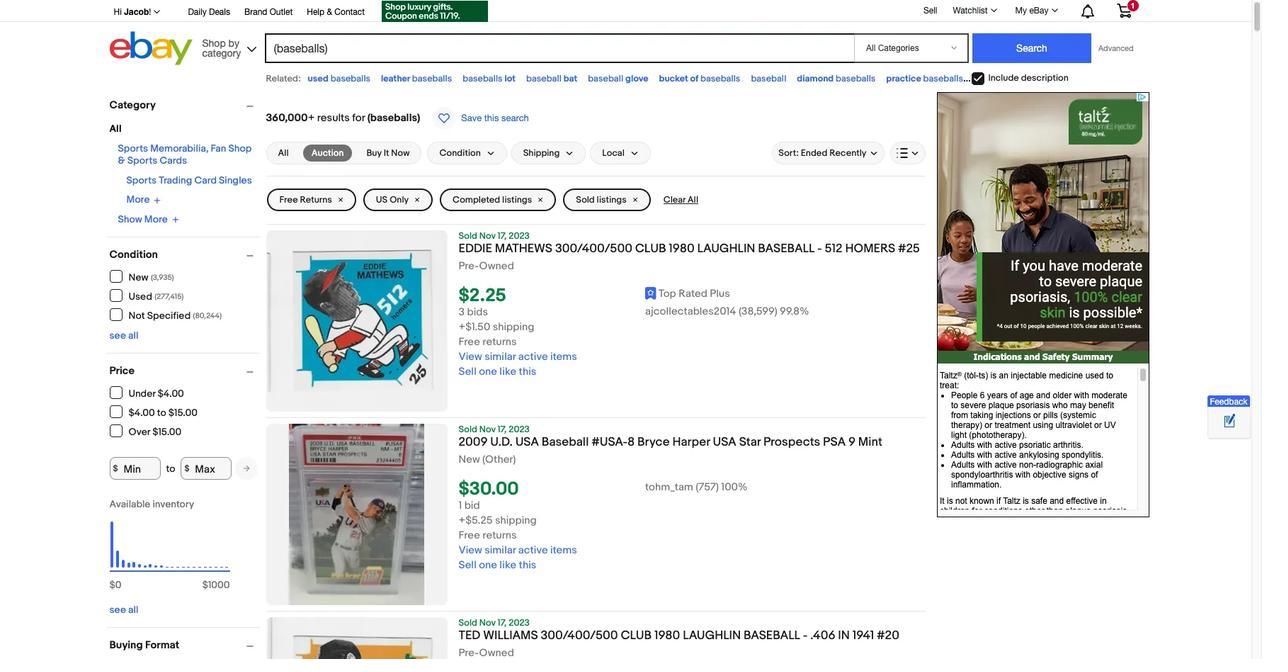 Task type: locate. For each thing, give the bounding box(es) containing it.
returns inside "tohm_tam (757) 100% 1 bid +$5.25 shipping free returns view similar active items sell one like this"
[[483, 529, 517, 542]]

trading
[[159, 174, 192, 186]]

usa right the u.d. at the left bottom
[[516, 435, 539, 449]]

0 vertical spatial 300/400/500
[[556, 242, 633, 256]]

$4.00 up over $15.00 link
[[129, 406, 155, 418]]

1 nov from the top
[[480, 230, 496, 242]]

1 vertical spatial like
[[500, 559, 517, 572]]

0 vertical spatial free
[[280, 194, 298, 206]]

memorabilia,
[[150, 142, 209, 154]]

similar down +$1.50
[[485, 350, 516, 364]]

similar inside "tohm_tam (757) 100% 1 bid +$5.25 shipping free returns view similar active items sell one like this"
[[485, 544, 516, 557]]

1980 inside sold  nov 17, 2023 ted williams 300/400/500 club 1980 laughlin baseball - .406 in 1941  #20
[[655, 629, 681, 643]]

shipping
[[524, 147, 560, 159]]

it
[[384, 147, 389, 159]]

1 vertical spatial view similar active items link
[[459, 544, 577, 557]]

1 vertical spatial shop
[[229, 142, 252, 154]]

2 vertical spatial nov
[[480, 617, 496, 629]]

see all button down 0
[[109, 604, 138, 616]]

1 usa from the left
[[516, 435, 539, 449]]

1 one from the top
[[479, 365, 497, 379]]

sold for williams
[[459, 617, 478, 629]]

#20
[[877, 629, 900, 643]]

sports trading card singles link
[[126, 174, 252, 186]]

ajcollectables2014 (38,599) 99.8% +$1.50 shipping free returns view similar active items sell one like this
[[459, 305, 810, 379]]

one down +$5.25
[[479, 559, 497, 572]]

1 vertical spatial shipping
[[495, 514, 537, 527]]

advanced link
[[1092, 34, 1141, 62]]

all right clear
[[688, 194, 699, 206]]

0 vertical spatial this
[[485, 113, 499, 123]]

completed listings
[[453, 194, 532, 206]]

1980 for williams
[[655, 629, 681, 643]]

1 baseball from the left
[[527, 73, 562, 84]]

star
[[740, 435, 761, 449]]

0 vertical spatial see all
[[109, 330, 138, 342]]

see up price
[[109, 330, 126, 342]]

0 vertical spatial baseball
[[758, 242, 815, 256]]

1 similar from the top
[[485, 350, 516, 364]]

1 2023 from the top
[[509, 230, 530, 242]]

$ up available
[[113, 463, 118, 474]]

clear
[[664, 194, 686, 206]]

nov inside sold  nov 17, 2023 eddie mathews 300/400/500 club 1980 laughlin baseball - 512 homers  #25 pre-owned
[[480, 230, 496, 242]]

get the coupon image
[[382, 1, 488, 22]]

shipping button
[[511, 142, 586, 164]]

1 vertical spatial this
[[519, 365, 537, 379]]

practice baseballs
[[887, 73, 964, 84]]

1 vertical spatial all
[[278, 147, 289, 159]]

1 sell one like this link from the top
[[459, 365, 537, 379]]

condition inside dropdown button
[[440, 147, 481, 159]]

sold up the pre- at left top
[[459, 230, 478, 242]]

1 vertical spatial nov
[[480, 424, 496, 435]]

sell left watchlist
[[924, 5, 938, 15]]

laughlin
[[698, 242, 756, 256], [683, 629, 741, 643]]

see all button for price
[[109, 604, 138, 616]]

1 vertical spatial see
[[109, 604, 126, 616]]

sell one like this link down +$1.50
[[459, 365, 537, 379]]

3 nov from the top
[[480, 617, 496, 629]]

active inside "ajcollectables2014 (38,599) 99.8% +$1.50 shipping free returns view similar active items sell one like this"
[[519, 350, 548, 364]]

1980 inside sold  nov 17, 2023 eddie mathews 300/400/500 club 1980 laughlin baseball - 512 homers  #25 pre-owned
[[669, 242, 695, 256]]

sold left the u.d. at the left bottom
[[459, 424, 478, 435]]

baseball
[[542, 435, 589, 449]]

baseball left .406
[[744, 629, 801, 643]]

condition
[[440, 147, 481, 159], [109, 248, 158, 262]]

1 horizontal spatial shop
[[229, 142, 252, 154]]

condition button down save
[[428, 142, 507, 164]]

0 horizontal spatial all
[[109, 123, 122, 135]]

2 2023 from the top
[[509, 424, 530, 435]]

like up the u.d. at the left bottom
[[500, 365, 517, 379]]

buying format button
[[109, 639, 260, 652]]

0 vertical spatial similar
[[485, 350, 516, 364]]

1 vertical spatial 17,
[[498, 424, 507, 435]]

0 vertical spatial more
[[126, 194, 150, 206]]

- inside sold  nov 17, 2023 ted williams 300/400/500 club 1980 laughlin baseball - .406 in 1941  #20
[[803, 629, 808, 643]]

see all button down not
[[109, 330, 138, 342]]

$
[[113, 463, 118, 474], [185, 463, 190, 474], [109, 579, 115, 591], [202, 579, 208, 591]]

1 vertical spatial sell
[[459, 365, 477, 379]]

baseballs right leather
[[412, 73, 452, 84]]

2 17, from the top
[[498, 424, 507, 435]]

advertisement region
[[937, 92, 1150, 517]]

usa left star
[[713, 435, 737, 449]]

1 horizontal spatial usa
[[713, 435, 737, 449]]

baseball inside sold  nov 17, 2023 ted williams 300/400/500 club 1980 laughlin baseball - .406 in 1941  #20
[[744, 629, 801, 643]]

$ up the buying format dropdown button
[[202, 579, 208, 591]]

similar inside "ajcollectables2014 (38,599) 99.8% +$1.50 shipping free returns view similar active items sell one like this"
[[485, 350, 516, 364]]

17, inside sold  nov 17, 2023 2009 u.d. usa baseball #usa-8 bryce harper usa star prospects psa 9 mint new (other)
[[498, 424, 507, 435]]

like inside "tohm_tam (757) 100% 1 bid +$5.25 shipping free returns view similar active items sell one like this"
[[500, 559, 517, 572]]

1 vertical spatial 300/400/500
[[541, 629, 618, 643]]

sold down local dropdown button
[[576, 194, 595, 206]]

1 vertical spatial 1980
[[655, 629, 681, 643]]

baseball left bat
[[527, 73, 562, 84]]

specified
[[147, 309, 191, 321]]

1 up 'advanced' link
[[1131, 1, 1136, 10]]

0 vertical spatial club
[[635, 242, 667, 256]]

watchlist link
[[946, 2, 1004, 19]]

more up 'show more'
[[126, 194, 150, 206]]

my
[[1016, 6, 1028, 16]]

0 vertical spatial sell one like this link
[[459, 365, 537, 379]]

17, up (other)
[[498, 424, 507, 435]]

2 baseball from the left
[[588, 73, 624, 84]]

club for mathews
[[635, 242, 667, 256]]

items
[[551, 350, 577, 364], [551, 544, 577, 557]]

top rated plus image
[[646, 287, 657, 299]]

0 vertical spatial 2023
[[509, 230, 530, 242]]

club for williams
[[621, 629, 652, 643]]

3 2023 from the top
[[509, 617, 530, 629]]

hi jacob !
[[114, 6, 151, 17]]

1 horizontal spatial &
[[327, 7, 332, 17]]

new down 2009
[[459, 453, 480, 466]]

1 vertical spatial $15.00
[[152, 426, 182, 438]]

all down not
[[128, 330, 138, 342]]

2 view from the top
[[459, 544, 482, 557]]

view similar active items link down +$5.25
[[459, 544, 577, 557]]

1 vertical spatial $4.00
[[129, 406, 155, 418]]

advanced
[[1099, 44, 1134, 52]]

shop left by
[[202, 37, 226, 49]]

prospects
[[764, 435, 821, 449]]

7 baseballs from the left
[[1011, 73, 1051, 84]]

0 horizontal spatial -
[[803, 629, 808, 643]]

ted williams 300/400/500 club 1980 laughlin baseball - .406 in 1941  #20 image
[[268, 617, 446, 659]]

account navigation
[[106, 0, 1143, 24]]

baseballs right used
[[331, 73, 371, 84]]

1 vertical spatial items
[[551, 544, 577, 557]]

9
[[849, 435, 856, 449]]

0 vertical spatial -
[[818, 242, 823, 256]]

$15.00 down $4.00 to $15.00
[[152, 426, 182, 438]]

free inside "ajcollectables2014 (38,599) 99.8% +$1.50 shipping free returns view similar active items sell one like this"
[[459, 335, 480, 349]]

0 vertical spatial view
[[459, 350, 482, 364]]

baseballs
[[331, 73, 371, 84], [412, 73, 452, 84], [463, 73, 503, 84], [701, 73, 741, 84], [836, 73, 876, 84], [924, 73, 964, 84], [1011, 73, 1051, 84]]

1 items from the top
[[551, 350, 577, 364]]

condition down save
[[440, 147, 481, 159]]

diamond baseballs
[[797, 73, 876, 84]]

1 like from the top
[[500, 365, 517, 379]]

1 horizontal spatial $4.00
[[158, 387, 184, 399]]

2 see from the top
[[109, 604, 126, 616]]

1 baseballs from the left
[[331, 73, 371, 84]]

0 vertical spatial view similar active items link
[[459, 350, 577, 364]]

see all button for condition
[[109, 330, 138, 342]]

shop right fan
[[229, 142, 252, 154]]

2 horizontal spatial baseball
[[751, 73, 787, 84]]

1 vertical spatial active
[[519, 544, 548, 557]]

+
[[308, 111, 315, 125]]

Auction selected text field
[[312, 147, 344, 159]]

sell one like this link down +$5.25
[[459, 559, 537, 572]]

2 similar from the top
[[485, 544, 516, 557]]

2023 up (other)
[[509, 424, 530, 435]]

shipping right +$5.25
[[495, 514, 537, 527]]

2023 inside sold  nov 17, 2023 2009 u.d. usa baseball #usa-8 bryce harper usa star prospects psa 9 mint new (other)
[[509, 424, 530, 435]]

sports for sports memorabilia, fan shop & sports cards
[[118, 142, 148, 154]]

0 vertical spatial &
[[327, 7, 332, 17]]

1 vertical spatial all
[[128, 604, 138, 616]]

glove
[[626, 73, 649, 84]]

view similar active items link down +$1.50
[[459, 350, 577, 364]]

clear all
[[664, 194, 699, 206]]

1 all from the top
[[128, 330, 138, 342]]

sold
[[576, 194, 595, 206], [459, 230, 478, 242], [459, 424, 478, 435], [459, 617, 478, 629]]

1 view from the top
[[459, 350, 482, 364]]

laughlin inside sold  nov 17, 2023 ted williams 300/400/500 club 1980 laughlin baseball - .406 in 1941  #20
[[683, 629, 741, 643]]

0 vertical spatial one
[[479, 365, 497, 379]]

listings right completed
[[503, 194, 532, 206]]

0
[[115, 579, 121, 591]]

shop
[[202, 37, 226, 49], [229, 142, 252, 154]]

see all for condition
[[109, 330, 138, 342]]

300/400/500 for williams
[[541, 629, 618, 643]]

2 vertical spatial 17,
[[498, 617, 507, 629]]

300/400/500 inside sold  nov 17, 2023 eddie mathews 300/400/500 club 1980 laughlin baseball - 512 homers  #25 pre-owned
[[556, 242, 633, 256]]

360,000 + results for (baseballs)
[[266, 111, 420, 125]]

sports
[[118, 142, 148, 154], [127, 154, 158, 167], [126, 174, 157, 186]]

usa
[[516, 435, 539, 449], [713, 435, 737, 449]]

see all down 0
[[109, 604, 138, 616]]

see
[[109, 330, 126, 342], [109, 604, 126, 616]]

0 vertical spatial items
[[551, 350, 577, 364]]

baseball left glove
[[588, 73, 624, 84]]

condition button up (3,935)
[[109, 248, 260, 262]]

17, inside sold  nov 17, 2023 eddie mathews 300/400/500 club 1980 laughlin baseball - 512 homers  #25 pre-owned
[[498, 230, 507, 242]]

baseball left diamond
[[751, 73, 787, 84]]

1 vertical spatial free
[[459, 335, 480, 349]]

1 listings from the left
[[503, 194, 532, 206]]

0 horizontal spatial baseball
[[527, 73, 562, 84]]

completed
[[453, 194, 500, 206]]

club inside sold  nov 17, 2023 ted williams 300/400/500 club 1980 laughlin baseball - .406 in 1941  #20
[[621, 629, 652, 643]]

not
[[129, 309, 145, 321]]

homers
[[846, 242, 896, 256]]

baseball for bat
[[527, 73, 562, 84]]

show
[[118, 213, 142, 225]]

include
[[989, 72, 1020, 84]]

eddie mathews 300/400/500 club 1980 laughlin baseball - 512 homers  #25 link
[[459, 242, 926, 260]]

17, right ted
[[498, 617, 507, 629]]

300/400/500 down sold listings
[[556, 242, 633, 256]]

one down +$1.50
[[479, 365, 497, 379]]

daily deals link
[[188, 5, 230, 21]]

2 baseballs from the left
[[412, 73, 452, 84]]

to left maximum value in $ text field on the left
[[166, 462, 175, 474]]

sell
[[924, 5, 938, 15], [459, 365, 477, 379], [459, 559, 477, 572]]

& left cards
[[118, 154, 125, 167]]

baseballs right "practice"
[[924, 73, 964, 84]]

17, for $30.00
[[498, 424, 507, 435]]

$ 0
[[109, 579, 121, 591]]

listings
[[503, 194, 532, 206], [597, 194, 627, 206]]

$4.00 up $4.00 to $15.00
[[158, 387, 184, 399]]

2009 u.d. usa baseball #usa-8 bryce harper usa star prospects psa 9 mint heading
[[459, 435, 883, 449]]

$ up buying
[[109, 579, 115, 591]]

shipping right +$1.50
[[493, 320, 535, 334]]

laughlin for 512
[[698, 242, 756, 256]]

sold inside sold  nov 17, 2023 ted williams 300/400/500 club 1980 laughlin baseball - .406 in 1941  #20
[[459, 617, 478, 629]]

0 horizontal spatial listings
[[503, 194, 532, 206]]

sell inside "ajcollectables2014 (38,599) 99.8% +$1.50 shipping free returns view similar active items sell one like this"
[[459, 365, 477, 379]]

1 see all button from the top
[[109, 330, 138, 342]]

sell down +$5.25
[[459, 559, 477, 572]]

0 vertical spatial sell
[[924, 5, 938, 15]]

0 vertical spatial 17,
[[498, 230, 507, 242]]

0 vertical spatial active
[[519, 350, 548, 364]]

- left .406
[[803, 629, 808, 643]]

0 vertical spatial laughlin
[[698, 242, 756, 256]]

0 vertical spatial $15.00
[[169, 406, 198, 418]]

2 items from the top
[[551, 544, 577, 557]]

returns down +$5.25
[[483, 529, 517, 542]]

1 active from the top
[[519, 350, 548, 364]]

1 vertical spatial new
[[459, 453, 480, 466]]

see all down not
[[109, 330, 138, 342]]

category
[[202, 47, 241, 58]]

0 vertical spatial nov
[[480, 230, 496, 242]]

baseball for glove
[[588, 73, 624, 84]]

ebay
[[1030, 6, 1049, 16]]

1 horizontal spatial -
[[818, 242, 823, 256]]

- inside sold  nov 17, 2023 eddie mathews 300/400/500 club 1980 laughlin baseball - 512 homers  #25 pre-owned
[[818, 242, 823, 256]]

view down +$1.50
[[459, 350, 482, 364]]

baseballs for practice baseballs
[[924, 73, 964, 84]]

sell inside account navigation
[[924, 5, 938, 15]]

1 vertical spatial -
[[803, 629, 808, 643]]

sold for u.d.
[[459, 424, 478, 435]]

sell down +$1.50
[[459, 365, 477, 379]]

& inside account navigation
[[327, 7, 332, 17]]

1 vertical spatial condition button
[[109, 248, 260, 262]]

shipping inside "tohm_tam (757) 100% 1 bid +$5.25 shipping free returns view similar active items sell one like this"
[[495, 514, 537, 527]]

this inside button
[[485, 113, 499, 123]]

more
[[126, 194, 150, 206], [144, 213, 168, 225]]

1 inside "tohm_tam (757) 100% 1 bid +$5.25 shipping free returns view similar active items sell one like this"
[[459, 499, 462, 513]]

sell link
[[918, 5, 944, 15]]

see down 0
[[109, 604, 126, 616]]

$30.00
[[459, 478, 519, 500]]

all for price
[[128, 604, 138, 616]]

lot
[[505, 73, 516, 84]]

1 vertical spatial baseball
[[744, 629, 801, 643]]

0 vertical spatial see all button
[[109, 330, 138, 342]]

1 vertical spatial club
[[621, 629, 652, 643]]

1 vertical spatial see all
[[109, 604, 138, 616]]

0 vertical spatial see
[[109, 330, 126, 342]]

17,
[[498, 230, 507, 242], [498, 424, 507, 435], [498, 617, 507, 629]]

0 horizontal spatial condition button
[[109, 248, 260, 262]]

2 see all button from the top
[[109, 604, 138, 616]]

1 vertical spatial one
[[479, 559, 497, 572]]

3 17, from the top
[[498, 617, 507, 629]]

0 vertical spatial returns
[[483, 335, 517, 349]]

None submit
[[973, 33, 1092, 63]]

baseballs left lot
[[463, 73, 503, 84]]

300/400/500 for mathews
[[556, 242, 633, 256]]

2023 inside sold  nov 17, 2023 eddie mathews 300/400/500 club 1980 laughlin baseball - 512 homers  #25 pre-owned
[[509, 230, 530, 242]]

0 vertical spatial $4.00
[[158, 387, 184, 399]]

0 horizontal spatial condition
[[109, 248, 158, 262]]

0 vertical spatial new
[[129, 271, 149, 283]]

+$5.25
[[459, 514, 493, 527]]

more down 'more' button
[[144, 213, 168, 225]]

1 horizontal spatial condition button
[[428, 142, 507, 164]]

1 vertical spatial see all button
[[109, 604, 138, 616]]

2 see all from the top
[[109, 604, 138, 616]]

0 horizontal spatial usa
[[516, 435, 539, 449]]

club inside sold  nov 17, 2023 eddie mathews 300/400/500 club 1980 laughlin baseball - 512 homers  #25 pre-owned
[[635, 242, 667, 256]]

top rated plus
[[659, 287, 731, 301]]

sold inside sold  nov 17, 2023 2009 u.d. usa baseball #usa-8 bryce harper usa star prospects psa 9 mint new (other)
[[459, 424, 478, 435]]

all down the category
[[109, 123, 122, 135]]

6 baseballs from the left
[[924, 73, 964, 84]]

2 like from the top
[[500, 559, 517, 572]]

2 one from the top
[[479, 559, 497, 572]]

0 vertical spatial shipping
[[493, 320, 535, 334]]

this
[[485, 113, 499, 123], [519, 365, 537, 379], [519, 559, 537, 572]]

1 vertical spatial similar
[[485, 544, 516, 557]]

view
[[459, 350, 482, 364], [459, 544, 482, 557]]

1 vertical spatial returns
[[483, 529, 517, 542]]

new up used
[[129, 271, 149, 283]]

condition up new (3,935)
[[109, 248, 158, 262]]

show more
[[118, 213, 168, 225]]

1 vertical spatial sell one like this link
[[459, 559, 537, 572]]

all down 360,000
[[278, 147, 289, 159]]

2 all from the top
[[128, 604, 138, 616]]

items inside "ajcollectables2014 (38,599) 99.8% +$1.50 shipping free returns view similar active items sell one like this"
[[551, 350, 577, 364]]

- left 512
[[818, 242, 823, 256]]

300/400/500 inside sold  nov 17, 2023 ted williams 300/400/500 club 1980 laughlin baseball - .406 in 1941  #20
[[541, 629, 618, 643]]

sold left williams
[[459, 617, 478, 629]]

feedback
[[1211, 397, 1248, 407]]

$ 1000
[[202, 579, 230, 591]]

nov inside sold  nov 17, 2023 2009 u.d. usa baseball #usa-8 bryce harper usa star prospects psa 9 mint new (other)
[[480, 424, 496, 435]]

free left returns
[[280, 194, 298, 206]]

view similar active items link
[[459, 350, 577, 364], [459, 544, 577, 557]]

cards
[[160, 154, 187, 167]]

free down +$5.25
[[459, 529, 480, 542]]

baseball left 512
[[758, 242, 815, 256]]

shop by category banner
[[106, 0, 1143, 69]]

1 vertical spatial condition
[[109, 248, 158, 262]]

sports trading card singles
[[126, 174, 252, 186]]

1 horizontal spatial new
[[459, 453, 480, 466]]

2 vertical spatial sell
[[459, 559, 477, 572]]

2023 right ted
[[509, 617, 530, 629]]

2 horizontal spatial all
[[688, 194, 699, 206]]

1 vertical spatial view
[[459, 544, 482, 557]]

like up williams
[[500, 559, 517, 572]]

ajcollectables2014
[[646, 305, 737, 318]]

& right help
[[327, 7, 332, 17]]

free
[[280, 194, 298, 206], [459, 335, 480, 349], [459, 529, 480, 542]]

view down +$5.25
[[459, 544, 482, 557]]

baseball inside sold  nov 17, 2023 eddie mathews 300/400/500 club 1980 laughlin baseball - 512 homers  #25 pre-owned
[[758, 242, 815, 256]]

laughlin inside sold  nov 17, 2023 eddie mathews 300/400/500 club 1980 laughlin baseball - 512 homers  #25 pre-owned
[[698, 242, 756, 256]]

sold inside sold  nov 17, 2023 eddie mathews 300/400/500 club 1980 laughlin baseball - 512 homers  #25 pre-owned
[[459, 230, 478, 242]]

2 vertical spatial this
[[519, 559, 537, 572]]

like
[[500, 365, 517, 379], [500, 559, 517, 572]]

1 horizontal spatial all
[[278, 147, 289, 159]]

2 vertical spatial 2023
[[509, 617, 530, 629]]

us
[[376, 194, 388, 206]]

main content containing $2.25
[[266, 92, 926, 659]]

related:
[[266, 73, 301, 84]]

2 active from the top
[[519, 544, 548, 557]]

sports memorabilia, fan shop & sports cards link
[[118, 142, 252, 167]]

available inventory
[[109, 498, 194, 510]]

1 left bid
[[459, 499, 462, 513]]

0 horizontal spatial &
[[118, 154, 125, 167]]

buy
[[367, 147, 382, 159]]

0 vertical spatial all
[[128, 330, 138, 342]]

main content
[[266, 92, 926, 659]]

active inside "tohm_tam (757) 100% 1 bid +$5.25 shipping free returns view similar active items sell one like this"
[[519, 544, 548, 557]]

&
[[327, 7, 332, 17], [118, 154, 125, 167]]

items inside "tohm_tam (757) 100% 1 bid +$5.25 shipping free returns view similar active items sell one like this"
[[551, 544, 577, 557]]

baseballs right rawlings
[[1011, 73, 1051, 84]]

1 see from the top
[[109, 330, 126, 342]]

5 baseballs from the left
[[836, 73, 876, 84]]

baseballs right diamond
[[836, 73, 876, 84]]

0 horizontal spatial shop
[[202, 37, 226, 49]]

1 horizontal spatial listings
[[597, 194, 627, 206]]

similar down +$5.25
[[485, 544, 516, 557]]

$15.00 down under $4.00 at the bottom of page
[[169, 406, 198, 418]]

1 vertical spatial &
[[118, 154, 125, 167]]

baseballs right of
[[701, 73, 741, 84]]

returns down +$1.50
[[483, 335, 517, 349]]

2009 u.d. usa baseball #usa-8 bryce harper usa star prospects psa 9 mint image
[[289, 424, 424, 605]]

2 vertical spatial free
[[459, 529, 480, 542]]

& inside "sports memorabilia, fan shop & sports cards"
[[118, 154, 125, 167]]

to down under $4.00 at the bottom of page
[[157, 406, 166, 418]]

2023 up owned
[[509, 230, 530, 242]]

#usa-
[[592, 435, 628, 449]]

0 vertical spatial shop
[[202, 37, 226, 49]]

1 see all from the top
[[109, 330, 138, 342]]

0 horizontal spatial 1
[[459, 499, 462, 513]]

free inside "tohm_tam (757) 100% 1 bid +$5.25 shipping free returns view similar active items sell one like this"
[[459, 529, 480, 542]]

0 vertical spatial 1
[[1131, 1, 1136, 10]]

all for condition
[[128, 330, 138, 342]]

2 nov from the top
[[480, 424, 496, 435]]

(757)
[[696, 481, 719, 494]]

1 returns from the top
[[483, 335, 517, 349]]

listings down local
[[597, 194, 627, 206]]

1 vertical spatial laughlin
[[683, 629, 741, 643]]

all up buying
[[128, 604, 138, 616]]

1 vertical spatial 2023
[[509, 424, 530, 435]]

1 vertical spatial 1
[[459, 499, 462, 513]]

1 horizontal spatial condition
[[440, 147, 481, 159]]

0 vertical spatial condition
[[440, 147, 481, 159]]

2 listings from the left
[[597, 194, 627, 206]]

free down +$1.50
[[459, 335, 480, 349]]

$4.00 to $15.00
[[129, 406, 198, 418]]

eddie mathews 300/400/500 club 1980 laughlin baseball - 512 homers  #25 heading
[[459, 242, 920, 256]]

shop inside "sports memorabilia, fan shop & sports cards"
[[229, 142, 252, 154]]

300/400/500 right williams
[[541, 629, 618, 643]]

17, right eddie
[[498, 230, 507, 242]]

more inside button
[[126, 194, 150, 206]]

listings for sold listings
[[597, 194, 627, 206]]

bids
[[467, 306, 488, 319]]

mathews
[[495, 242, 553, 256]]

2 returns from the top
[[483, 529, 517, 542]]

1 inside 'link'
[[1131, 1, 1136, 10]]

1 horizontal spatial baseball
[[588, 73, 624, 84]]

1 17, from the top
[[498, 230, 507, 242]]



Task type: vqa. For each thing, say whether or not it's contained in the screenshot.
the bottom '$15.00'
yes



Task type: describe. For each thing, give the bounding box(es) containing it.
used
[[129, 290, 152, 302]]

search
[[502, 113, 529, 123]]

condition for rightmost condition dropdown button
[[440, 147, 481, 159]]

condition for leftmost condition dropdown button
[[109, 248, 158, 262]]

sold listings
[[576, 194, 627, 206]]

eddie mathews 300/400/500 club 1980 laughlin baseball - 512 homers  #25 image
[[267, 230, 446, 412]]

mint
[[859, 435, 883, 449]]

Minimum Value in $ text field
[[109, 457, 161, 480]]

shipping inside "ajcollectables2014 (38,599) 99.8% +$1.50 shipping free returns view similar active items sell one like this"
[[493, 320, 535, 334]]

save this search button
[[429, 106, 534, 130]]

used
[[308, 73, 329, 84]]

0 horizontal spatial $4.00
[[129, 406, 155, 418]]

help
[[307, 7, 325, 17]]

psa
[[824, 435, 846, 449]]

one inside "ajcollectables2014 (38,599) 99.8% +$1.50 shipping free returns view similar active items sell one like this"
[[479, 365, 497, 379]]

baseball bat
[[527, 73, 578, 84]]

baseballs for used baseballs
[[331, 73, 371, 84]]

$ up inventory
[[185, 463, 190, 474]]

sold for mathews
[[459, 230, 478, 242]]

shop by category
[[202, 37, 241, 58]]

in
[[839, 629, 850, 643]]

shop by category button
[[196, 32, 260, 62]]

2 view similar active items link from the top
[[459, 544, 577, 557]]

format
[[145, 639, 179, 652]]

sold  nov 17, 2023 eddie mathews 300/400/500 club 1980 laughlin baseball - 512 homers  #25 pre-owned
[[459, 230, 920, 273]]

buying
[[109, 639, 143, 652]]

ted
[[459, 629, 481, 643]]

baseballs for rawlings baseballs
[[1011, 73, 1051, 84]]

sold  nov 17, 2023 2009 u.d. usa baseball #usa-8 bryce harper usa star prospects psa 9 mint new (other)
[[459, 424, 883, 466]]

us only link
[[363, 189, 433, 211]]

shop inside "shop by category"
[[202, 37, 226, 49]]

view inside "ajcollectables2014 (38,599) 99.8% +$1.50 shipping free returns view similar active items sell one like this"
[[459, 350, 482, 364]]

category
[[109, 99, 156, 112]]

watchlist
[[954, 6, 988, 16]]

daily deals
[[188, 7, 230, 17]]

+$1.50
[[459, 320, 491, 334]]

(277,415)
[[155, 292, 184, 301]]

(other)
[[483, 453, 516, 466]]

baseball for 512
[[758, 242, 815, 256]]

bucket of baseballs
[[659, 73, 741, 84]]

.406
[[811, 629, 836, 643]]

3
[[459, 306, 465, 319]]

$2.25
[[459, 285, 507, 307]]

used baseballs
[[308, 73, 371, 84]]

practice
[[887, 73, 922, 84]]

by
[[229, 37, 239, 49]]

0 vertical spatial all
[[109, 123, 122, 135]]

- for 512
[[818, 242, 823, 256]]

of
[[691, 73, 699, 84]]

baseballs for leather baseballs
[[412, 73, 452, 84]]

brand
[[244, 7, 267, 17]]

sports for sports trading card singles
[[126, 174, 157, 186]]

2 usa from the left
[[713, 435, 737, 449]]

2 vertical spatial all
[[688, 194, 699, 206]]

baseball for .406
[[744, 629, 801, 643]]

17, for $2.25
[[498, 230, 507, 242]]

none submit inside shop by category banner
[[973, 33, 1092, 63]]

completed listings link
[[440, 189, 557, 211]]

sort: ended recently button
[[773, 142, 885, 164]]

rated
[[679, 287, 708, 301]]

now
[[391, 147, 410, 159]]

this inside "tohm_tam (757) 100% 1 bid +$5.25 shipping free returns view similar active items sell one like this"
[[519, 559, 537, 572]]

2023 inside sold  nov 17, 2023 ted williams 300/400/500 club 1980 laughlin baseball - .406 in 1941  #20
[[509, 617, 530, 629]]

Maximum Value in $ text field
[[181, 457, 232, 480]]

listings for completed listings
[[503, 194, 532, 206]]

bryce
[[638, 435, 670, 449]]

over $15.00 link
[[109, 424, 182, 438]]

0 vertical spatial to
[[157, 406, 166, 418]]

leather baseballs
[[381, 73, 452, 84]]

local button
[[591, 142, 651, 164]]

1 vertical spatial to
[[166, 462, 175, 474]]

(baseballs)
[[368, 111, 420, 125]]

contact
[[335, 7, 365, 17]]

nov for $30.00
[[480, 424, 496, 435]]

2023 for $30.00
[[509, 424, 530, 435]]

leather
[[381, 73, 410, 84]]

2009
[[459, 435, 488, 449]]

Search for anything text field
[[267, 35, 852, 62]]

3 baseball from the left
[[751, 73, 787, 84]]

owned
[[479, 259, 514, 273]]

harper
[[673, 435, 711, 449]]

not specified (80,244)
[[129, 309, 222, 321]]

ended
[[801, 147, 828, 159]]

description
[[1022, 72, 1069, 84]]

0 horizontal spatial new
[[129, 271, 149, 283]]

new inside sold  nov 17, 2023 2009 u.d. usa baseball #usa-8 bryce harper usa star prospects psa 9 mint new (other)
[[459, 453, 480, 466]]

this inside "ajcollectables2014 (38,599) 99.8% +$1.50 shipping free returns view similar active items sell one like this"
[[519, 365, 537, 379]]

nov inside sold  nov 17, 2023 ted williams 300/400/500 club 1980 laughlin baseball - .406 in 1941  #20
[[480, 617, 496, 629]]

deals
[[209, 7, 230, 17]]

rawlings baseballs
[[974, 73, 1051, 84]]

1 view similar active items link from the top
[[459, 350, 577, 364]]

top
[[659, 287, 677, 301]]

17, inside sold  nov 17, 2023 ted williams 300/400/500 club 1980 laughlin baseball - .406 in 1941  #20
[[498, 617, 507, 629]]

3 baseballs from the left
[[463, 73, 503, 84]]

over $15.00
[[129, 426, 182, 438]]

laughlin for .406
[[683, 629, 741, 643]]

like inside "ajcollectables2014 (38,599) 99.8% +$1.50 shipping free returns view similar active items sell one like this"
[[500, 365, 517, 379]]

outlet
[[270, 7, 293, 17]]

baseballs lot
[[463, 73, 516, 84]]

card
[[194, 174, 217, 186]]

512
[[825, 242, 843, 256]]

8
[[628, 435, 635, 449]]

recently
[[830, 147, 867, 159]]

save this search
[[462, 113, 529, 123]]

bat
[[564, 73, 578, 84]]

listing options selector. list view selected. image
[[897, 147, 920, 159]]

baseballs for diamond baseballs
[[836, 73, 876, 84]]

returns inside "ajcollectables2014 (38,599) 99.8% +$1.50 shipping free returns view similar active items sell one like this"
[[483, 335, 517, 349]]

see for condition
[[109, 330, 126, 342]]

show more button
[[118, 213, 179, 225]]

one inside "tohm_tam (757) 100% 1 bid +$5.25 shipping free returns view similar active items sell one like this"
[[479, 559, 497, 572]]

clear all link
[[658, 189, 704, 211]]

1941
[[853, 629, 875, 643]]

nov for $2.25
[[480, 230, 496, 242]]

see all for price
[[109, 604, 138, 616]]

baseball glove
[[588, 73, 649, 84]]

over
[[129, 426, 150, 438]]

- for .406
[[803, 629, 808, 643]]

1980 for mathews
[[669, 242, 695, 256]]

category button
[[109, 99, 260, 112]]

sell inside "tohm_tam (757) 100% 1 bid +$5.25 shipping free returns view similar active items sell one like this"
[[459, 559, 477, 572]]

under $4.00 link
[[109, 386, 185, 399]]

buy it now link
[[358, 145, 418, 162]]

2 sell one like this link from the top
[[459, 559, 537, 572]]

bid
[[465, 499, 480, 513]]

baseball link
[[751, 73, 787, 84]]

$4.00 to $15.00 link
[[109, 405, 198, 418]]

more inside button
[[144, 213, 168, 225]]

buying format
[[109, 639, 179, 652]]

rawlings
[[974, 73, 1009, 84]]

under $4.00
[[129, 387, 184, 399]]

see for price
[[109, 604, 126, 616]]

99.8%
[[780, 305, 810, 318]]

2023 for $2.25
[[509, 230, 530, 242]]

price
[[109, 364, 135, 378]]

view inside "tohm_tam (757) 100% 1 bid +$5.25 shipping free returns view similar active items sell one like this"
[[459, 544, 482, 557]]

ted williams 300/400/500 club 1980 laughlin baseball - .406 in 1941  #20 heading
[[459, 629, 900, 643]]

under
[[129, 387, 156, 399]]

4 baseballs from the left
[[701, 73, 741, 84]]

graph of available inventory between $0 and $1000+ image
[[109, 498, 230, 598]]



